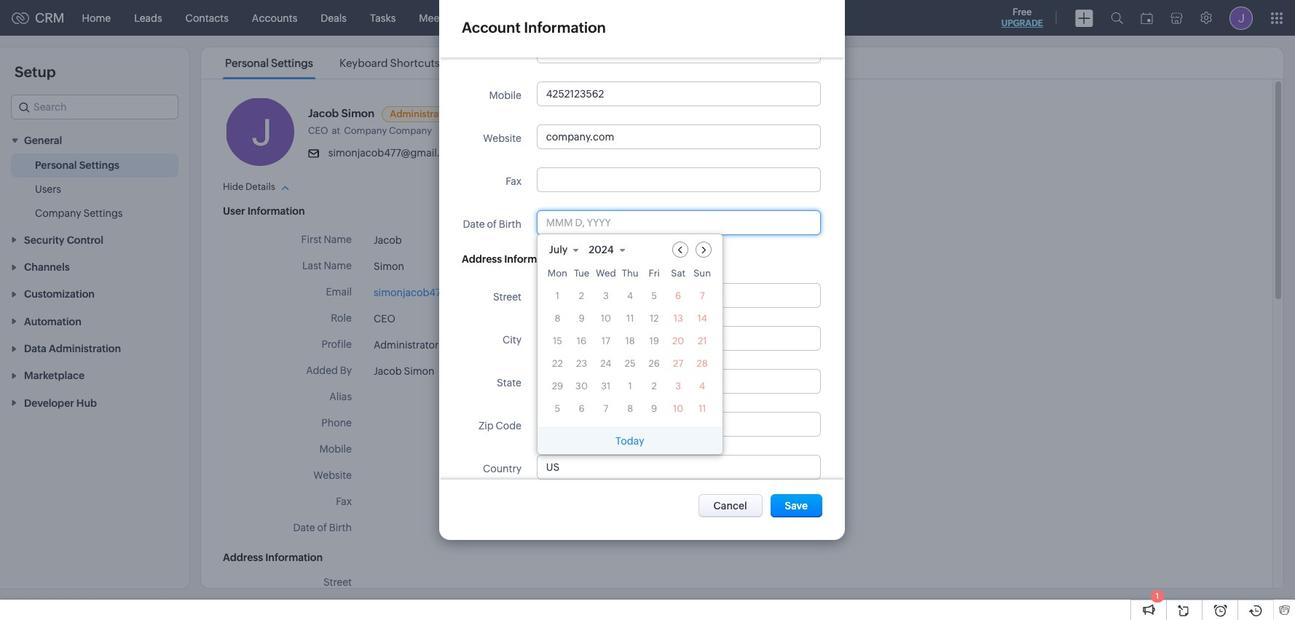 Task type: describe. For each thing, give the bounding box(es) containing it.
name for first name
[[324, 234, 352, 246]]

free upgrade
[[1002, 7, 1043, 28]]

administrator for jacob simon
[[390, 109, 452, 120]]

19
[[650, 336, 659, 347]]

email
[[326, 286, 352, 298]]

deals link
[[309, 0, 358, 35]]

16
[[577, 336, 587, 347]]

21 sun cell
[[693, 332, 712, 351]]

campaigns link
[[582, 0, 659, 35]]

30
[[576, 381, 588, 392]]

row containing 22
[[548, 354, 712, 374]]

10 sat cell
[[669, 399, 688, 419]]

6 tue cell
[[579, 404, 585, 415]]

account information
[[462, 19, 606, 36]]

14 sun cell
[[698, 313, 707, 324]]

save
[[785, 500, 808, 512]]

today
[[616, 436, 644, 447]]

4 sun cell
[[700, 381, 706, 392]]

company settings
[[35, 208, 123, 220]]

13 sat cell
[[674, 313, 683, 324]]

tasks
[[370, 12, 396, 24]]

company inside the company settings link
[[35, 208, 81, 220]]

1 vertical spatial simon
[[374, 261, 404, 273]]

logo image
[[12, 12, 29, 24]]

16 tue cell
[[577, 336, 587, 347]]

0 horizontal spatial phone
[[322, 418, 352, 429]]

wed
[[596, 268, 616, 279]]

saturday column header
[[669, 268, 688, 283]]

31 wed cell
[[601, 381, 611, 392]]

thu
[[622, 268, 639, 279]]

general button
[[0, 127, 189, 154]]

1 vertical spatial settings
[[79, 160, 120, 171]]

1 horizontal spatial fax
[[506, 176, 522, 187]]

2 vertical spatial 1
[[1156, 592, 1159, 601]]

general region
[[0, 154, 189, 226]]

0 vertical spatial date
[[463, 219, 485, 230]]

9 for "9 tue" cell
[[579, 313, 585, 324]]

27 sat cell
[[669, 354, 688, 374]]

calls link
[[475, 0, 521, 35]]

1 horizontal spatial birth
[[499, 219, 522, 230]]

reports
[[533, 12, 570, 24]]

row containing 1
[[548, 286, 712, 306]]

wednesday column header
[[596, 268, 616, 283]]

home link
[[70, 0, 123, 35]]

last
[[302, 260, 322, 272]]

users
[[35, 184, 61, 196]]

30 tue cell
[[576, 381, 588, 392]]

tasks link
[[358, 0, 408, 35]]

mon,
[[444, 367, 465, 377]]

mon
[[548, 268, 568, 279]]

user
[[223, 205, 245, 217]]

simon for administrator
[[341, 107, 375, 120]]

tue
[[574, 268, 590, 279]]

12
[[650, 313, 659, 324]]

11 thu cell
[[627, 313, 634, 324]]

1 vertical spatial simonjacob477@gmail.com
[[374, 287, 506, 299]]

5 fri cell
[[652, 291, 657, 302]]

by
[[340, 365, 352, 377]]

18
[[626, 336, 635, 347]]

0 vertical spatial date of birth
[[463, 219, 522, 230]]

0 vertical spatial simonjacob477@gmail.com
[[329, 147, 461, 159]]

MMM D, YYYY text field
[[538, 211, 820, 235]]

27 inside cell
[[673, 359, 684, 369]]

sun
[[694, 268, 711, 279]]

23
[[576, 359, 587, 369]]

setup
[[15, 63, 56, 80]]

29
[[552, 381, 563, 392]]

jacob for mon, 27 nov 2023 12:54 pm
[[374, 366, 402, 377]]

simonjacob477@gmail.com link
[[374, 287, 506, 299]]

reports link
[[521, 0, 582, 35]]

row containing 15
[[548, 332, 712, 351]]

at
[[332, 125, 340, 136]]

19 fri cell
[[650, 336, 659, 347]]

2 tue cell
[[579, 291, 584, 302]]

7 for 7 wed cell
[[604, 404, 609, 415]]

today link
[[616, 436, 644, 447]]

user information
[[223, 205, 305, 217]]

0 horizontal spatial fax
[[336, 496, 352, 508]]

1 horizontal spatial company
[[344, 125, 387, 136]]

list containing personal settings
[[212, 47, 453, 79]]

15 mon cell
[[553, 336, 562, 347]]

company company link
[[344, 125, 436, 136]]

hide details
[[223, 181, 275, 192]]

meetings link
[[408, 0, 475, 35]]

6 for the 6 sat cell
[[676, 291, 681, 302]]

4 for 4 sun cell
[[700, 381, 706, 392]]

1 horizontal spatial phone
[[491, 47, 522, 58]]

25 thu cell
[[625, 359, 636, 369]]

keyboard
[[339, 57, 388, 69]]

8 mon cell
[[555, 313, 561, 324]]

hide details link
[[223, 181, 289, 192]]

accounts
[[252, 12, 298, 24]]

state
[[497, 377, 522, 389]]

7 for 7 sun 'cell'
[[700, 291, 705, 302]]

9 for the 9 fri cell
[[651, 404, 657, 415]]

5 for 5 fri cell
[[652, 291, 657, 302]]

5 for 5 mon cell at the bottom left of the page
[[555, 404, 561, 415]]

shortcuts
[[390, 57, 440, 69]]

26
[[649, 359, 660, 369]]

11 for 11 thu cell at the left of page
[[627, 313, 634, 324]]

profile element
[[1221, 0, 1262, 35]]

details
[[246, 181, 275, 192]]

ceo for ceo at company company
[[308, 125, 328, 136]]

20
[[673, 336, 684, 347]]

company settings link
[[35, 206, 123, 221]]

1 mon cell
[[556, 291, 560, 302]]

5 mon cell
[[555, 404, 561, 415]]

21
[[698, 336, 707, 347]]

2 fri cell
[[652, 381, 657, 392]]

0 vertical spatial personal settings
[[225, 57, 313, 69]]

0 vertical spatial address information
[[462, 254, 562, 265]]

added
[[306, 365, 338, 377]]

search element
[[1102, 0, 1132, 36]]

administrator for profile
[[374, 340, 439, 351]]

10 for 10 sat cell
[[673, 404, 684, 415]]

15
[[553, 336, 562, 347]]

account
[[462, 19, 521, 36]]

free
[[1013, 7, 1032, 17]]

1 horizontal spatial of
[[487, 219, 497, 230]]

25
[[625, 359, 636, 369]]

pm
[[542, 367, 555, 377]]

29 mon cell
[[552, 381, 563, 392]]

1 for 1 mon cell
[[556, 291, 560, 302]]

24
[[601, 359, 612, 369]]

jacob simon for administrator
[[308, 107, 375, 120]]

24 wed cell
[[601, 359, 612, 369]]

first name
[[301, 234, 352, 246]]

ceo for ceo
[[374, 313, 395, 325]]

crm link
[[12, 10, 65, 26]]

july
[[549, 244, 568, 256]]

0 vertical spatial settings
[[271, 57, 313, 69]]

role
[[331, 313, 352, 324]]

first
[[301, 234, 322, 246]]

2 horizontal spatial company
[[389, 125, 432, 136]]

3 for 3 wed cell
[[603, 291, 609, 302]]

2024
[[589, 244, 614, 256]]

22
[[552, 359, 563, 369]]

2024 field
[[588, 242, 632, 258]]

mon tue wed thu
[[548, 268, 639, 279]]



Task type: vqa. For each thing, say whether or not it's contained in the screenshot.


Task type: locate. For each thing, give the bounding box(es) containing it.
0 vertical spatial personal
[[225, 57, 269, 69]]

row up 4 thu cell
[[548, 268, 712, 283]]

grid
[[538, 265, 723, 428]]

5 down 29 mon cell
[[555, 404, 561, 415]]

2 down tuesday column header
[[579, 291, 584, 302]]

0 horizontal spatial company
[[35, 208, 81, 220]]

0 vertical spatial phone
[[491, 47, 522, 58]]

0 horizontal spatial 27
[[466, 367, 476, 377]]

1 vertical spatial personal
[[35, 160, 77, 171]]

0 horizontal spatial street
[[323, 577, 352, 589]]

sat
[[671, 268, 686, 279]]

personal
[[225, 57, 269, 69], [35, 160, 77, 171]]

keyboard shortcuts
[[339, 57, 440, 69]]

row
[[548, 268, 712, 283], [548, 286, 712, 306], [548, 309, 712, 329], [548, 332, 712, 351], [548, 354, 712, 374], [548, 377, 712, 396], [548, 399, 712, 419]]

keyboard shortcuts link
[[337, 57, 442, 69]]

row up 8 thu 'cell'
[[548, 377, 712, 396]]

0 vertical spatial 5
[[652, 291, 657, 302]]

zip
[[479, 420, 494, 432]]

1 horizontal spatial 8
[[628, 404, 633, 415]]

0 horizontal spatial 11
[[627, 313, 634, 324]]

users link
[[35, 182, 61, 197]]

0 horizontal spatial website
[[314, 470, 352, 482]]

10 inside cell
[[673, 404, 684, 415]]

28
[[697, 359, 708, 369]]

2
[[579, 291, 584, 302], [652, 381, 657, 392]]

3 row from the top
[[548, 309, 712, 329]]

general
[[24, 135, 62, 147]]

jacob simon up at at left
[[308, 107, 375, 120]]

None text field
[[538, 82, 820, 106], [538, 168, 820, 192], [538, 284, 820, 308], [538, 327, 820, 350], [538, 82, 820, 106], [538, 168, 820, 192], [538, 284, 820, 308], [538, 327, 820, 350]]

jacob right the first name
[[374, 235, 402, 246]]

27 down '20'
[[673, 359, 684, 369]]

1 horizontal spatial 7
[[700, 291, 705, 302]]

0 vertical spatial jacob
[[308, 107, 339, 120]]

home
[[82, 12, 111, 24]]

simon up ceo at company company
[[341, 107, 375, 120]]

17 wed cell
[[602, 336, 611, 347]]

grid containing mon
[[538, 265, 723, 428]]

1 vertical spatial 2
[[652, 381, 657, 392]]

deals
[[321, 12, 347, 24]]

1 vertical spatial personal settings
[[35, 160, 120, 171]]

0 vertical spatial street
[[493, 291, 522, 303]]

1 horizontal spatial personal settings link
[[223, 57, 315, 69]]

2 down 26
[[652, 381, 657, 392]]

1 vertical spatial address
[[223, 552, 263, 564]]

11 for 11 sun cell
[[699, 404, 706, 415]]

added by
[[306, 365, 352, 377]]

jacob right by at the bottom left of the page
[[374, 366, 402, 377]]

cancel
[[714, 500, 747, 512]]

alias
[[330, 391, 352, 403]]

row containing 5
[[548, 399, 712, 419]]

14
[[698, 313, 707, 324]]

3 inside cell
[[676, 381, 681, 392]]

jacob
[[308, 107, 339, 120], [374, 235, 402, 246], [374, 366, 402, 377]]

5 row from the top
[[548, 354, 712, 374]]

row down 1 thu cell
[[548, 399, 712, 419]]

personal settings down accounts link
[[225, 57, 313, 69]]

7 down sunday column header
[[700, 291, 705, 302]]

1 vertical spatial ceo
[[374, 313, 395, 325]]

name right the 'first'
[[324, 234, 352, 246]]

4 row from the top
[[548, 332, 712, 351]]

0 vertical spatial 7
[[700, 291, 705, 302]]

13
[[674, 313, 683, 324]]

simon for mon, 27 nov 2023 12:54 pm
[[404, 366, 435, 377]]

2 vertical spatial settings
[[83, 208, 123, 220]]

0 horizontal spatial date
[[293, 522, 315, 534]]

7 row from the top
[[548, 399, 712, 419]]

choose date dialog
[[537, 234, 723, 455]]

jacob simon for mon, 27 nov 2023 12:54 pm
[[374, 366, 435, 377]]

5 down friday column header
[[652, 291, 657, 302]]

23 tue cell
[[576, 359, 587, 369]]

personal settings link down general dropdown button
[[35, 158, 120, 173]]

3 down wednesday column header
[[603, 291, 609, 302]]

1 vertical spatial 10
[[673, 404, 684, 415]]

0 horizontal spatial 7
[[604, 404, 609, 415]]

personal settings link down accounts link
[[223, 57, 315, 69]]

0 vertical spatial 2
[[579, 291, 584, 302]]

0 horizontal spatial date of birth
[[293, 522, 352, 534]]

26 fri cell
[[649, 359, 660, 369]]

company right at at left
[[344, 125, 387, 136]]

administrator down "simonjacob477@gmail.com" link
[[374, 340, 439, 351]]

contacts
[[186, 12, 229, 24]]

1 horizontal spatial 1
[[628, 381, 632, 392]]

7
[[700, 291, 705, 302], [604, 404, 609, 415]]

row containing 8
[[548, 309, 712, 329]]

1 vertical spatial 5
[[555, 404, 561, 415]]

0 vertical spatial 9
[[579, 313, 585, 324]]

personal settings link for "users" link
[[35, 158, 120, 173]]

1 horizontal spatial personal
[[225, 57, 269, 69]]

jacob simon
[[308, 107, 375, 120], [374, 366, 435, 377]]

personal settings inside general region
[[35, 160, 120, 171]]

1 thu cell
[[628, 381, 632, 392]]

7 down 31
[[604, 404, 609, 415]]

row containing 29
[[548, 377, 712, 396]]

3 wed cell
[[603, 291, 609, 302]]

cancel button
[[698, 494, 763, 518]]

22 mon cell
[[552, 359, 563, 369]]

phone down alias
[[322, 418, 352, 429]]

11 inside cell
[[699, 404, 706, 415]]

administrator up company company link at the top of page
[[390, 109, 452, 120]]

code
[[496, 420, 522, 432]]

0 vertical spatial 1
[[556, 291, 560, 302]]

1 horizontal spatial address information
[[462, 254, 562, 265]]

1 vertical spatial fax
[[336, 496, 352, 508]]

3 for 3 sat cell
[[676, 381, 681, 392]]

0 vertical spatial 6
[[676, 291, 681, 302]]

1 vertical spatial mobile
[[319, 444, 352, 455]]

2 vertical spatial jacob
[[374, 366, 402, 377]]

1 vertical spatial administrator
[[374, 340, 439, 351]]

10 for 10 wed cell at the left of page
[[601, 313, 611, 324]]

sunday column header
[[693, 268, 712, 283]]

6 down 30
[[579, 404, 585, 415]]

list
[[212, 47, 453, 79]]

10 wed cell
[[601, 313, 611, 324]]

2 row from the top
[[548, 286, 712, 306]]

mon, 27 nov 2023 12:54 pm
[[444, 367, 555, 377]]

simon
[[341, 107, 375, 120], [374, 261, 404, 273], [404, 366, 435, 377]]

8
[[555, 313, 561, 324], [628, 404, 633, 415]]

0 horizontal spatial personal settings
[[35, 160, 120, 171]]

31
[[601, 381, 611, 392]]

5
[[652, 291, 657, 302], [555, 404, 561, 415]]

hide
[[223, 181, 244, 192]]

18 thu cell
[[626, 336, 635, 347]]

7 sun cell
[[700, 291, 705, 302]]

phone
[[491, 47, 522, 58], [322, 418, 352, 429]]

1 horizontal spatial 2
[[652, 381, 657, 392]]

2 for the 2 fri cell
[[652, 381, 657, 392]]

4
[[627, 291, 633, 302], [700, 381, 706, 392]]

personal up "users" link
[[35, 160, 77, 171]]

27 left 'nov'
[[466, 367, 476, 377]]

thursday column header
[[621, 268, 640, 283]]

administrator
[[390, 109, 452, 120], [374, 340, 439, 351]]

mobile down account
[[489, 90, 522, 101]]

1 horizontal spatial street
[[493, 291, 522, 303]]

1 horizontal spatial date
[[463, 219, 485, 230]]

0 horizontal spatial 5
[[555, 404, 561, 415]]

9 down the 2 fri cell
[[651, 404, 657, 415]]

row containing mon
[[548, 268, 712, 283]]

9 fri cell
[[651, 404, 657, 415]]

0 vertical spatial administrator
[[390, 109, 452, 120]]

0 vertical spatial mobile
[[489, 90, 522, 101]]

city
[[503, 334, 522, 346]]

20 sat cell
[[669, 332, 688, 351]]

0 horizontal spatial 2
[[579, 291, 584, 302]]

July field
[[549, 242, 586, 258]]

jacob simon left mon,
[[374, 366, 435, 377]]

fri
[[649, 268, 660, 279]]

upgrade
[[1002, 18, 1043, 28]]

3
[[603, 291, 609, 302], [676, 381, 681, 392]]

2 horizontal spatial 1
[[1156, 592, 1159, 601]]

1 horizontal spatial 10
[[673, 404, 684, 415]]

personal settings link for "keyboard shortcuts" link
[[223, 57, 315, 69]]

4 thu cell
[[627, 291, 633, 302]]

1 horizontal spatial 9
[[651, 404, 657, 415]]

11 sun cell
[[693, 399, 712, 419]]

11 down 4 thu cell
[[627, 313, 634, 324]]

birth
[[499, 219, 522, 230], [329, 522, 352, 534]]

27
[[673, 359, 684, 369], [466, 367, 476, 377]]

ceo right role
[[374, 313, 395, 325]]

6 for 6 tue cell
[[579, 404, 585, 415]]

0 horizontal spatial personal settings link
[[35, 158, 120, 173]]

calendar image
[[1141, 12, 1153, 24]]

0 vertical spatial personal settings link
[[223, 57, 315, 69]]

personal settings down general dropdown button
[[35, 160, 120, 171]]

friday column header
[[645, 268, 664, 283]]

ceo left at at left
[[308, 125, 328, 136]]

leads link
[[123, 0, 174, 35]]

0 vertical spatial ceo
[[308, 125, 328, 136]]

1 horizontal spatial 4
[[700, 381, 706, 392]]

1 name from the top
[[324, 234, 352, 246]]

8 down 1 thu cell
[[628, 404, 633, 415]]

address
[[462, 254, 502, 265], [223, 552, 263, 564]]

11 down 4 sun cell
[[699, 404, 706, 415]]

0 horizontal spatial 9
[[579, 313, 585, 324]]

9 tue cell
[[579, 313, 585, 324]]

1 vertical spatial date
[[293, 522, 315, 534]]

1 vertical spatial street
[[323, 577, 352, 589]]

website
[[483, 133, 522, 144], [314, 470, 352, 482]]

address information
[[462, 254, 562, 265], [223, 552, 323, 564]]

name
[[324, 234, 352, 246], [324, 260, 352, 272]]

1 horizontal spatial date of birth
[[463, 219, 522, 230]]

8 up 15 mon 'cell'
[[555, 313, 561, 324]]

0 horizontal spatial address information
[[223, 552, 323, 564]]

jacob up at at left
[[308, 107, 339, 120]]

1 horizontal spatial 6
[[676, 291, 681, 302]]

2 name from the top
[[324, 260, 352, 272]]

3 down 27 sat cell at the right of page
[[676, 381, 681, 392]]

0 horizontal spatial ceo
[[308, 125, 328, 136]]

personal down accounts
[[225, 57, 269, 69]]

campaigns
[[593, 12, 648, 24]]

today button
[[538, 428, 723, 455]]

4 for 4 thu cell
[[627, 291, 633, 302]]

0 vertical spatial 11
[[627, 313, 634, 324]]

company
[[344, 125, 387, 136], [389, 125, 432, 136], [35, 208, 81, 220]]

10 up 17
[[601, 313, 611, 324]]

row down thursday column header
[[548, 286, 712, 306]]

2023
[[496, 367, 517, 377]]

8 thu cell
[[628, 404, 633, 415]]

1 vertical spatial 9
[[651, 404, 657, 415]]

0 vertical spatial jacob simon
[[308, 107, 375, 120]]

0 vertical spatial simon
[[341, 107, 375, 120]]

simon left mon,
[[404, 366, 435, 377]]

10
[[601, 313, 611, 324], [673, 404, 684, 415]]

9 up 16 tue cell on the bottom left
[[579, 313, 585, 324]]

8 for 8 thu 'cell'
[[628, 404, 633, 415]]

0 horizontal spatial 4
[[627, 291, 633, 302]]

0 horizontal spatial birth
[[329, 522, 352, 534]]

None text field
[[538, 125, 820, 149], [538, 370, 820, 393], [538, 413, 820, 436], [538, 456, 820, 479], [538, 125, 820, 149], [538, 370, 820, 393], [538, 413, 820, 436], [538, 456, 820, 479]]

personal settings
[[225, 57, 313, 69], [35, 160, 120, 171]]

1 vertical spatial 4
[[700, 381, 706, 392]]

4 down 28
[[700, 381, 706, 392]]

fax
[[506, 176, 522, 187], [336, 496, 352, 508]]

leads
[[134, 12, 162, 24]]

date
[[463, 219, 485, 230], [293, 522, 315, 534]]

crm
[[35, 10, 65, 26]]

28 sun cell
[[693, 354, 712, 374]]

calls
[[487, 12, 510, 24]]

profile image
[[1230, 6, 1253, 30]]

ceo at company company
[[308, 125, 432, 136]]

0 horizontal spatial 6
[[579, 404, 585, 415]]

zip code
[[479, 420, 522, 432]]

1 vertical spatial 11
[[699, 404, 706, 415]]

1 horizontal spatial website
[[483, 133, 522, 144]]

3 sat cell
[[669, 377, 688, 396]]

17
[[602, 336, 611, 347]]

last name
[[302, 260, 352, 272]]

0 horizontal spatial 8
[[555, 313, 561, 324]]

1 horizontal spatial address
[[462, 254, 502, 265]]

1 vertical spatial website
[[314, 470, 352, 482]]

1 horizontal spatial 27
[[673, 359, 684, 369]]

tuesday column header
[[572, 268, 592, 283]]

grid inside choose date dialog
[[538, 265, 723, 428]]

information
[[524, 19, 606, 36], [247, 205, 305, 217], [504, 254, 562, 265], [265, 552, 323, 564]]

1 vertical spatial 1
[[628, 381, 632, 392]]

0 horizontal spatial of
[[317, 522, 327, 534]]

contacts link
[[174, 0, 240, 35]]

6 row from the top
[[548, 377, 712, 396]]

6 sat cell
[[676, 291, 681, 302]]

settings
[[271, 57, 313, 69], [79, 160, 120, 171], [83, 208, 123, 220]]

1 vertical spatial 7
[[604, 404, 609, 415]]

mobile down alias
[[319, 444, 352, 455]]

1 vertical spatial jacob
[[374, 235, 402, 246]]

save button
[[771, 494, 823, 518]]

personal inside general region
[[35, 160, 77, 171]]

row down 11 thu cell at the left of page
[[548, 332, 712, 351]]

profile
[[322, 339, 352, 350]]

1 horizontal spatial ceo
[[374, 313, 395, 325]]

search image
[[1111, 12, 1124, 24]]

0 vertical spatial 4
[[627, 291, 633, 302]]

1 horizontal spatial 3
[[676, 381, 681, 392]]

meetings
[[419, 12, 463, 24]]

4 down thursday column header
[[627, 291, 633, 302]]

0 horizontal spatial 3
[[603, 291, 609, 302]]

2 for 2 tue cell
[[579, 291, 584, 302]]

12 fri cell
[[650, 313, 659, 324]]

1 for 1 thu cell
[[628, 381, 632, 392]]

phone down account
[[491, 47, 522, 58]]

1 vertical spatial 8
[[628, 404, 633, 415]]

1 vertical spatial address information
[[223, 552, 323, 564]]

1 horizontal spatial 11
[[699, 404, 706, 415]]

12:54
[[519, 367, 540, 377]]

monday column header
[[548, 268, 568, 283]]

personal settings link
[[223, 57, 315, 69], [35, 158, 120, 173]]

simon up "simonjacob477@gmail.com" link
[[374, 261, 404, 273]]

company down shortcuts
[[389, 125, 432, 136]]

7 wed cell
[[604, 404, 609, 415]]

jacob for administrator
[[308, 107, 339, 120]]

1 row from the top
[[548, 268, 712, 283]]

row down 18
[[548, 354, 712, 374]]

1 vertical spatial 6
[[579, 404, 585, 415]]

1 vertical spatial date of birth
[[293, 522, 352, 534]]

name for last name
[[324, 260, 352, 272]]

0 vertical spatial website
[[483, 133, 522, 144]]

street
[[493, 291, 522, 303], [323, 577, 352, 589]]

country
[[483, 463, 522, 475]]

0 vertical spatial fax
[[506, 176, 522, 187]]

10 down 3 sat cell
[[673, 404, 684, 415]]

nov
[[478, 367, 494, 377]]

0 horizontal spatial address
[[223, 552, 263, 564]]

8 for 8 mon cell at the left bottom of page
[[555, 313, 561, 324]]

row down 4 thu cell
[[548, 309, 712, 329]]

company down users
[[35, 208, 81, 220]]

6 down saturday 'column header'
[[676, 291, 681, 302]]

0 vertical spatial 8
[[555, 313, 561, 324]]

name right last
[[324, 260, 352, 272]]



